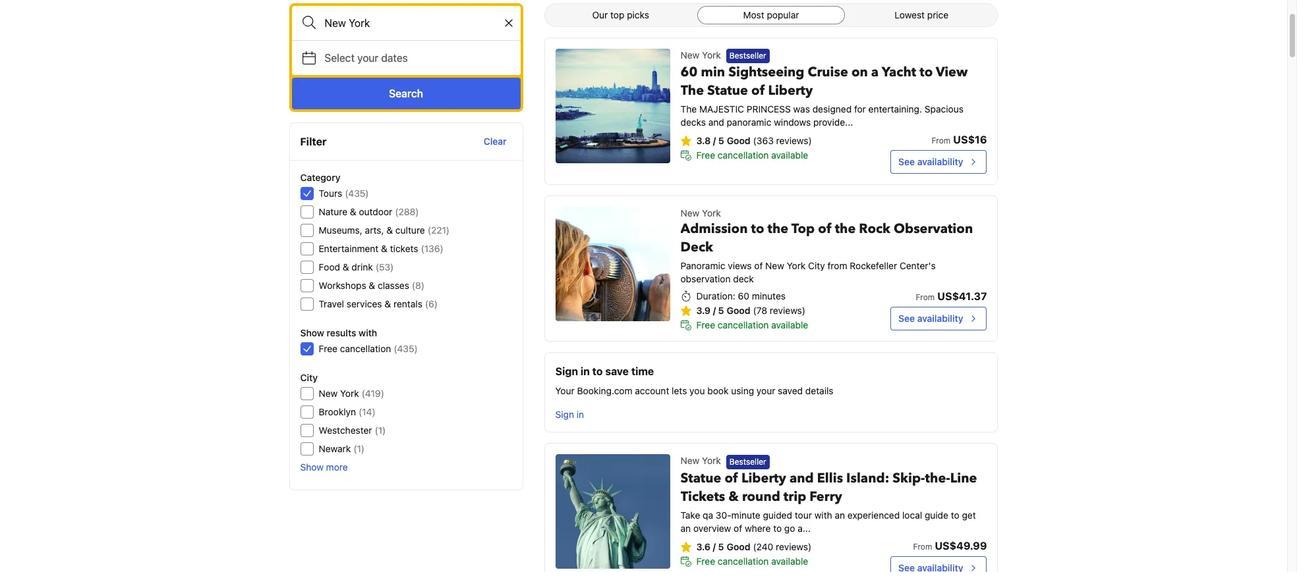 Task type: locate. For each thing, give the bounding box(es) containing it.
where
[[745, 523, 771, 534]]

2 vertical spatial available
[[771, 556, 808, 567]]

in up booking.com
[[581, 366, 590, 378]]

2 see from the top
[[899, 313, 915, 325]]

free cancellation available down 3.8 / 5 good (363 reviews)
[[697, 150, 808, 161]]

1 sign from the top
[[555, 366, 578, 378]]

1 horizontal spatial and
[[790, 470, 814, 488]]

new york up min
[[681, 49, 721, 61]]

available
[[771, 150, 808, 161], [771, 320, 808, 331], [771, 556, 808, 567]]

/ right 3.6 on the right
[[713, 542, 716, 553]]

bestseller for sightseeing
[[730, 51, 766, 61]]

0 vertical spatial 5
[[718, 135, 724, 147]]

free cancellation available down 3.9 / 5 good (78 reviews) at right
[[697, 320, 808, 331]]

see availability down from us$16
[[899, 156, 963, 168]]

from down center's in the right top of the page
[[916, 293, 935, 303]]

statue up the tickets on the right
[[681, 470, 721, 488]]

(1) down (14) on the bottom left of page
[[375, 425, 386, 436]]

reviews) down "minutes"
[[770, 305, 806, 317]]

1 vertical spatial from
[[916, 293, 935, 303]]

to left view
[[920, 63, 933, 81]]

popular
[[767, 9, 799, 20]]

observation
[[894, 220, 973, 238]]

travel services & rentals (6)
[[319, 299, 438, 310]]

new york up the tickets on the right
[[681, 456, 721, 467]]

0 horizontal spatial 60
[[681, 63, 698, 81]]

0 vertical spatial see availability
[[899, 156, 963, 168]]

new york
[[681, 49, 721, 61], [681, 456, 721, 467]]

0 vertical spatial your
[[357, 52, 379, 64]]

your right using
[[757, 386, 775, 397]]

1 horizontal spatial an
[[835, 510, 845, 521]]

with
[[359, 328, 377, 339], [815, 510, 832, 521]]

see availability down 'from us$41.37'
[[899, 313, 963, 325]]

and down "majestic"
[[708, 117, 724, 128]]

booking.com
[[577, 386, 633, 397]]

1 horizontal spatial the
[[835, 220, 856, 238]]

0 vertical spatial available
[[771, 150, 808, 161]]

cancellation down 3.8 / 5 good (363 reviews)
[[718, 150, 769, 161]]

1 new york from the top
[[681, 49, 721, 61]]

5 right 3.6 on the right
[[718, 542, 724, 553]]

3 free cancellation available from the top
[[697, 556, 808, 567]]

free
[[697, 150, 715, 161], [697, 320, 715, 331], [319, 343, 338, 355], [697, 556, 715, 567]]

0 vertical spatial in
[[581, 366, 590, 378]]

in down booking.com
[[577, 410, 584, 421]]

from left us$16
[[932, 136, 951, 146]]

0 vertical spatial see
[[899, 156, 915, 168]]

food
[[319, 262, 340, 273]]

the left top
[[768, 220, 789, 238]]

city left from
[[808, 261, 825, 272]]

using
[[731, 386, 754, 397]]

see availability for admission to the top of the rock observation deck
[[899, 313, 963, 325]]

to up views
[[751, 220, 764, 238]]

of up the tickets on the right
[[725, 470, 738, 488]]

good down panoramic on the top right of page
[[727, 135, 751, 147]]

2 vertical spatial /
[[713, 542, 716, 553]]

majestic
[[699, 104, 744, 115]]

bestseller up round
[[730, 457, 766, 467]]

sign up 'your'
[[555, 366, 578, 378]]

1 good from the top
[[727, 135, 751, 147]]

30-
[[716, 510, 732, 521]]

2 vertical spatial from
[[913, 542, 932, 552]]

entertaining.
[[869, 104, 922, 115]]

0 vertical spatial 60
[[681, 63, 698, 81]]

/ for min
[[713, 135, 716, 147]]

1 vertical spatial statue
[[681, 470, 721, 488]]

of inside 60 min sightseeing cruise on a yacht to view the statue of liberty the majestic princess was designed for entertaining. spacious decks and panoramic windows provide...
[[751, 82, 765, 100]]

available for liberty
[[771, 556, 808, 567]]

0 vertical spatial new york
[[681, 49, 721, 61]]

arts,
[[365, 225, 384, 236]]

entertainment & tickets (136)
[[319, 243, 443, 254]]

0 vertical spatial availability
[[917, 156, 963, 168]]

reviews) for liberty
[[776, 542, 812, 553]]

0 vertical spatial sign
[[555, 366, 578, 378]]

show left more
[[300, 462, 324, 473]]

from inside 'from us$41.37'
[[916, 293, 935, 303]]

reviews) for sightseeing
[[776, 135, 812, 147]]

museums,
[[319, 225, 362, 236]]

city
[[808, 261, 825, 272], [300, 372, 318, 384]]

an down 'take' at the bottom right of page
[[681, 523, 691, 534]]

available down (363 at the right top of page
[[771, 150, 808, 161]]

show for show more
[[300, 462, 324, 473]]

in for sign in to save time
[[581, 366, 590, 378]]

(435) down rentals
[[394, 343, 418, 355]]

2 see availability from the top
[[899, 313, 963, 325]]

1 free cancellation available from the top
[[697, 150, 808, 161]]

3.6
[[697, 542, 711, 553]]

lets
[[672, 386, 687, 397]]

time
[[631, 366, 654, 378]]

details
[[805, 386, 834, 397]]

0 vertical spatial the
[[681, 82, 704, 100]]

availability down from us$16
[[917, 156, 963, 168]]

1 vertical spatial the
[[681, 104, 697, 115]]

the down min
[[681, 82, 704, 100]]

bestseller
[[730, 51, 766, 61], [730, 457, 766, 467]]

top
[[610, 9, 625, 20]]

our
[[592, 9, 608, 20]]

1 vertical spatial good
[[727, 305, 751, 317]]

3 5 from the top
[[718, 542, 724, 553]]

tours
[[319, 188, 342, 199]]

brooklyn
[[319, 407, 356, 418]]

statue up "majestic"
[[707, 82, 748, 100]]

your left the dates
[[357, 52, 379, 64]]

1 vertical spatial show
[[300, 462, 324, 473]]

1 vertical spatial availability
[[917, 313, 963, 325]]

of right top
[[818, 220, 832, 238]]

from down local
[[913, 542, 932, 552]]

sign down 'your'
[[555, 410, 574, 421]]

admission
[[681, 220, 748, 238]]

most popular
[[743, 9, 799, 20]]

(1) for westchester (1)
[[375, 425, 386, 436]]

60
[[681, 63, 698, 81], [738, 291, 750, 302]]

the
[[681, 82, 704, 100], [681, 104, 697, 115]]

1 vertical spatial liberty
[[742, 470, 786, 488]]

1 horizontal spatial with
[[815, 510, 832, 521]]

(8)
[[412, 280, 425, 291]]

liberty inside 60 min sightseeing cruise on a yacht to view the statue of liberty the majestic princess was designed for entertaining. spacious decks and panoramic windows provide...
[[768, 82, 813, 100]]

skip-
[[893, 470, 925, 488]]

1 horizontal spatial (435)
[[394, 343, 418, 355]]

experienced
[[848, 510, 900, 521]]

1 horizontal spatial 60
[[738, 291, 750, 302]]

new up "minutes"
[[765, 261, 784, 272]]

& down classes
[[385, 299, 391, 310]]

1 bestseller from the top
[[730, 51, 766, 61]]

1 vertical spatial see availability
[[899, 313, 963, 325]]

3.6 / 5 good (240 reviews)
[[697, 542, 812, 553]]

city down show results with
[[300, 372, 318, 384]]

(435) up "nature & outdoor (288)" on the top left of page
[[345, 188, 369, 199]]

& up 30- at the right of the page
[[729, 488, 739, 506]]

1 vertical spatial free cancellation available
[[697, 320, 808, 331]]

0 vertical spatial with
[[359, 328, 377, 339]]

availability for 60 min sightseeing cruise on a yacht to view the statue of liberty
[[917, 156, 963, 168]]

3 available from the top
[[771, 556, 808, 567]]

the
[[768, 220, 789, 238], [835, 220, 856, 238]]

lowest price
[[895, 9, 949, 20]]

1 vertical spatial new york
[[681, 456, 721, 467]]

0 horizontal spatial (1)
[[354, 444, 365, 455]]

(53)
[[376, 262, 394, 273]]

1 show from the top
[[300, 328, 324, 339]]

(136)
[[421, 243, 443, 254]]

0 horizontal spatial an
[[681, 523, 691, 534]]

dates
[[381, 52, 408, 64]]

bestseller up sightseeing
[[730, 51, 766, 61]]

(435)
[[345, 188, 369, 199], [394, 343, 418, 355]]

60 left min
[[681, 63, 698, 81]]

1 horizontal spatial (1)
[[375, 425, 386, 436]]

new up admission
[[681, 208, 700, 219]]

free cancellation available for liberty
[[697, 556, 808, 567]]

liberty
[[768, 82, 813, 100], [742, 470, 786, 488]]

1 horizontal spatial your
[[757, 386, 775, 397]]

1 vertical spatial bestseller
[[730, 457, 766, 467]]

see
[[899, 156, 915, 168], [899, 313, 915, 325]]

cancellation
[[718, 150, 769, 161], [718, 320, 769, 331], [340, 343, 391, 355], [718, 556, 769, 567]]

1 vertical spatial available
[[771, 320, 808, 331]]

0 vertical spatial (1)
[[375, 425, 386, 436]]

1 vertical spatial 5
[[718, 305, 724, 317]]

1 vertical spatial with
[[815, 510, 832, 521]]

overview
[[693, 523, 731, 534]]

0 horizontal spatial (435)
[[345, 188, 369, 199]]

0 vertical spatial reviews)
[[776, 135, 812, 147]]

bestseller for liberty
[[730, 457, 766, 467]]

2 vertical spatial free cancellation available
[[697, 556, 808, 567]]

2 vertical spatial good
[[727, 542, 751, 553]]

reviews) down go on the bottom
[[776, 542, 812, 553]]

us$41.37
[[938, 291, 987, 303]]

see availability
[[899, 156, 963, 168], [899, 313, 963, 325]]

show more button
[[300, 461, 348, 475]]

museums, arts, & culture (221)
[[319, 225, 450, 236]]

1 5 from the top
[[718, 135, 724, 147]]

sign for sign in to save time
[[555, 366, 578, 378]]

2 availability from the top
[[917, 313, 963, 325]]

/ right the 3.9 in the right of the page
[[713, 305, 716, 317]]

0 vertical spatial (435)
[[345, 188, 369, 199]]

from us$41.37
[[916, 291, 987, 303]]

1 / from the top
[[713, 135, 716, 147]]

5 right 3.8 on the top of the page
[[718, 135, 724, 147]]

1 the from the left
[[768, 220, 789, 238]]

brooklyn (14)
[[319, 407, 376, 418]]

0 vertical spatial bestseller
[[730, 51, 766, 61]]

sightseeing
[[729, 63, 805, 81]]

2 vertical spatial 5
[[718, 542, 724, 553]]

2 5 from the top
[[718, 305, 724, 317]]

available down "minutes"
[[771, 320, 808, 331]]

from inside from us$49.99
[[913, 542, 932, 552]]

free cancellation available for sightseeing
[[697, 150, 808, 161]]

available down (240
[[771, 556, 808, 567]]

2 new york from the top
[[681, 456, 721, 467]]

free cancellation available down '3.6 / 5 good (240 reviews)'
[[697, 556, 808, 567]]

0 vertical spatial free cancellation available
[[697, 150, 808, 161]]

3 good from the top
[[727, 542, 751, 553]]

available for sightseeing
[[771, 150, 808, 161]]

1 see from the top
[[899, 156, 915, 168]]

availability down 'from us$41.37'
[[917, 313, 963, 325]]

1 vertical spatial see
[[899, 313, 915, 325]]

in for sign in
[[577, 410, 584, 421]]

good down duration: 60 minutes at the bottom of the page
[[727, 305, 751, 317]]

tickets
[[681, 488, 725, 506]]

with up free cancellation (435)
[[359, 328, 377, 339]]

1 see availability from the top
[[899, 156, 963, 168]]

on
[[852, 63, 868, 81]]

liberty up round
[[742, 470, 786, 488]]

0 horizontal spatial the
[[768, 220, 789, 238]]

cancellation down '3.6 / 5 good (240 reviews)'
[[718, 556, 769, 567]]

2 vertical spatial reviews)
[[776, 542, 812, 553]]

an down ferry
[[835, 510, 845, 521]]

to inside 60 min sightseeing cruise on a yacht to view the statue of liberty the majestic princess was designed for entertaining. spacious decks and panoramic windows provide...
[[920, 63, 933, 81]]

0 vertical spatial city
[[808, 261, 825, 272]]

1 vertical spatial and
[[790, 470, 814, 488]]

york down top
[[787, 261, 806, 272]]

0 vertical spatial liberty
[[768, 82, 813, 100]]

0 vertical spatial good
[[727, 135, 751, 147]]

the left rock
[[835, 220, 856, 238]]

services
[[347, 299, 382, 310]]

1 vertical spatial sign
[[555, 410, 574, 421]]

free down show results with
[[319, 343, 338, 355]]

of down sightseeing
[[751, 82, 765, 100]]

with down ferry
[[815, 510, 832, 521]]

1 availability from the top
[[917, 156, 963, 168]]

your booking.com account lets you book using your saved details
[[555, 386, 834, 397]]

&
[[350, 206, 356, 218], [387, 225, 393, 236], [381, 243, 388, 254], [343, 262, 349, 273], [369, 280, 375, 291], [385, 299, 391, 310], [729, 488, 739, 506]]

3 / from the top
[[713, 542, 716, 553]]

60 up 3.9 / 5 good (78 reviews) at right
[[738, 291, 750, 302]]

1 horizontal spatial city
[[808, 261, 825, 272]]

1 available from the top
[[771, 150, 808, 161]]

reviews) down windows
[[776, 135, 812, 147]]

and up trip
[[790, 470, 814, 488]]

outdoor
[[359, 206, 392, 218]]

2 show from the top
[[300, 462, 324, 473]]

0 vertical spatial show
[[300, 328, 324, 339]]

& right nature
[[350, 206, 356, 218]]

show left the results
[[300, 328, 324, 339]]

1 vertical spatial (1)
[[354, 444, 365, 455]]

sign in
[[555, 410, 584, 421]]

/ right 3.8 on the top of the page
[[713, 135, 716, 147]]

0 vertical spatial statue
[[707, 82, 748, 100]]

2 / from the top
[[713, 305, 716, 317]]

1 vertical spatial 60
[[738, 291, 750, 302]]

good
[[727, 135, 751, 147], [727, 305, 751, 317], [727, 542, 751, 553]]

0 horizontal spatial with
[[359, 328, 377, 339]]

drink
[[352, 262, 373, 273]]

5 down duration:
[[718, 305, 724, 317]]

good left (240
[[727, 542, 751, 553]]

1 vertical spatial (435)
[[394, 343, 418, 355]]

0 horizontal spatial and
[[708, 117, 724, 128]]

an
[[835, 510, 845, 521], [681, 523, 691, 534]]

trip
[[784, 488, 806, 506]]

(6)
[[425, 299, 438, 310]]

food & drink (53)
[[319, 262, 394, 273]]

2 bestseller from the top
[[730, 457, 766, 467]]

free down 3.6 on the right
[[697, 556, 715, 567]]

liberty up was
[[768, 82, 813, 100]]

2 the from the left
[[835, 220, 856, 238]]

1 vertical spatial /
[[713, 305, 716, 317]]

1 vertical spatial in
[[577, 410, 584, 421]]

and inside statue of liberty and ellis island: skip-the-line tickets & round trip ferry take qa 30-minute guided tour with an experienced local guide to get an overview of where to go a...
[[790, 470, 814, 488]]

see down entertaining.
[[899, 156, 915, 168]]

westchester (1)
[[319, 425, 386, 436]]

(1) down westchester (1)
[[354, 444, 365, 455]]

panoramic
[[681, 261, 725, 272]]

from inside from us$16
[[932, 136, 951, 146]]

the up decks at the top right of page
[[681, 104, 697, 115]]

0 horizontal spatial city
[[300, 372, 318, 384]]

show inside button
[[300, 462, 324, 473]]

price
[[927, 9, 949, 20]]

0 vertical spatial /
[[713, 135, 716, 147]]

and
[[708, 117, 724, 128], [790, 470, 814, 488]]

0 vertical spatial and
[[708, 117, 724, 128]]

see down center's in the right top of the page
[[899, 313, 915, 325]]

0 vertical spatial from
[[932, 136, 951, 146]]

60 inside 60 min sightseeing cruise on a yacht to view the statue of liberty the majestic princess was designed for entertaining. spacious decks and panoramic windows provide...
[[681, 63, 698, 81]]

2 sign from the top
[[555, 410, 574, 421]]



Task type: vqa. For each thing, say whether or not it's contained in the screenshot.
60 inside "60 Min Sightseeing Cruise On A Yacht To View The Statue Of Liberty The Majestic Princess Was Designed For Entertaining. Spacious Decks And Panoramic Windows Provide..."
yes



Task type: describe. For each thing, give the bounding box(es) containing it.
from for admission to the top of the rock observation deck
[[916, 293, 935, 303]]

minutes
[[752, 291, 786, 302]]

statue inside statue of liberty and ellis island: skip-the-line tickets & round trip ferry take qa 30-minute guided tour with an experienced local guide to get an overview of where to go a...
[[681, 470, 721, 488]]

saved
[[778, 386, 803, 397]]

us$16
[[953, 134, 987, 146]]

york up min
[[702, 49, 721, 61]]

select your dates
[[325, 52, 408, 64]]

& down museums, arts, & culture (221) in the left of the page
[[381, 243, 388, 254]]

you
[[690, 386, 705, 397]]

of right views
[[754, 261, 763, 272]]

/ for of
[[713, 542, 716, 553]]

deck
[[681, 239, 713, 257]]

& up travel services & rentals (6)
[[369, 280, 375, 291]]

from for 60 min sightseeing cruise on a yacht to view the statue of liberty
[[932, 136, 951, 146]]

go
[[784, 523, 795, 534]]

was
[[793, 104, 810, 115]]

from us$16
[[932, 134, 987, 146]]

designed
[[813, 104, 852, 115]]

with inside statue of liberty and ellis island: skip-the-line tickets & round trip ferry take qa 30-minute guided tour with an experienced local guide to get an overview of where to go a...
[[815, 510, 832, 521]]

statue of liberty and ellis island: skip-the-line tickets & round trip ferry image
[[555, 455, 670, 570]]

nature
[[319, 206, 347, 218]]

take
[[681, 510, 700, 521]]

more
[[326, 462, 348, 473]]

cancellation down the results
[[340, 343, 391, 355]]

to inside new york admission to the top of the rock observation deck panoramic views of new york city from rockefeller center's observation deck
[[751, 220, 764, 238]]

(78
[[753, 305, 767, 317]]

duration:
[[697, 291, 736, 302]]

travel
[[319, 299, 344, 310]]

2 available from the top
[[771, 320, 808, 331]]

ellis
[[817, 470, 843, 488]]

Where are you going? search field
[[292, 6, 520, 40]]

liberty inside statue of liberty and ellis island: skip-the-line tickets & round trip ferry take qa 30-minute guided tour with an experienced local guide to get an overview of where to go a...
[[742, 470, 786, 488]]

1 the from the top
[[681, 82, 704, 100]]

3.8 / 5 good (363 reviews)
[[697, 135, 812, 147]]

the-
[[925, 470, 950, 488]]

to left 'get'
[[951, 510, 960, 521]]

60 min sightseeing cruise on a yacht to view the statue of liberty image
[[555, 49, 670, 163]]

entertainment
[[319, 243, 379, 254]]

& right arts,
[[387, 225, 393, 236]]

3.8
[[697, 135, 711, 147]]

decks
[[681, 117, 706, 128]]

city inside new york admission to the top of the rock observation deck panoramic views of new york city from rockefeller center's observation deck
[[808, 261, 825, 272]]

new york for 60
[[681, 49, 721, 61]]

(1) for newark (1)
[[354, 444, 365, 455]]

free down the 3.9 in the right of the page
[[697, 320, 715, 331]]

deck
[[733, 274, 754, 285]]

filter
[[300, 136, 327, 148]]

1 vertical spatial an
[[681, 523, 691, 534]]

rockefeller
[[850, 261, 897, 272]]

free down 3.8 on the top of the page
[[697, 150, 715, 161]]

2 free cancellation available from the top
[[697, 320, 808, 331]]

new york admission to the top of the rock observation deck panoramic views of new york city from rockefeller center's observation deck
[[681, 208, 973, 285]]

see for view
[[899, 156, 915, 168]]

min
[[701, 63, 725, 81]]

5 for min
[[718, 135, 724, 147]]

a
[[871, 63, 879, 81]]

book
[[708, 386, 729, 397]]

1 vertical spatial your
[[757, 386, 775, 397]]

search button
[[292, 78, 520, 109]]

duration: 60 minutes
[[697, 291, 786, 302]]

us$49.99
[[935, 540, 987, 552]]

observation
[[681, 274, 731, 285]]

qa
[[703, 510, 713, 521]]

save
[[605, 366, 629, 378]]

culture
[[395, 225, 425, 236]]

search
[[389, 88, 423, 100]]

cruise
[[808, 63, 848, 81]]

availability for admission to the top of the rock observation deck
[[917, 313, 963, 325]]

2 good from the top
[[727, 305, 751, 317]]

views
[[728, 261, 752, 272]]

new up 'brooklyn'
[[319, 388, 338, 399]]

to left go on the bottom
[[773, 523, 782, 534]]

our top picks
[[592, 9, 649, 20]]

get
[[962, 510, 976, 521]]

windows
[[774, 117, 811, 128]]

sign in link
[[550, 404, 589, 427]]

clear button
[[478, 130, 512, 154]]

from
[[828, 261, 847, 272]]

& inside statue of liberty and ellis island: skip-the-line tickets & round trip ferry take qa 30-minute guided tour with an experienced local guide to get an overview of where to go a...
[[729, 488, 739, 506]]

provide...
[[813, 117, 853, 128]]

of down the minute
[[734, 523, 742, 534]]

tour
[[795, 510, 812, 521]]

guided
[[763, 510, 792, 521]]

princess
[[747, 104, 791, 115]]

newark
[[319, 444, 351, 455]]

new up "majestic"
[[681, 49, 700, 61]]

2 the from the top
[[681, 104, 697, 115]]

60 min sightseeing cruise on a yacht to view the statue of liberty the majestic princess was designed for entertaining. spacious decks and panoramic windows provide...
[[681, 63, 968, 128]]

statue inside 60 min sightseeing cruise on a yacht to view the statue of liberty the majestic princess was designed for entertaining. spacious decks and panoramic windows provide...
[[707, 82, 748, 100]]

tickets
[[390, 243, 418, 254]]

good for sightseeing
[[727, 135, 751, 147]]

new york (419)
[[319, 388, 384, 399]]

top
[[792, 220, 815, 238]]

5 for of
[[718, 542, 724, 553]]

to left 'save'
[[592, 366, 603, 378]]

see availability for 60 min sightseeing cruise on a yacht to view the statue of liberty
[[899, 156, 963, 168]]

york up the tickets on the right
[[702, 456, 721, 467]]

and inside 60 min sightseeing cruise on a yacht to view the statue of liberty the majestic princess was designed for entertaining. spacious decks and panoramic windows provide...
[[708, 117, 724, 128]]

show for show results with
[[300, 328, 324, 339]]

category
[[300, 172, 340, 183]]

newark (1)
[[319, 444, 365, 455]]

ferry
[[810, 488, 842, 506]]

york up 'brooklyn (14)'
[[340, 388, 359, 399]]

(419)
[[362, 388, 384, 399]]

workshops
[[319, 280, 366, 291]]

account
[[635, 386, 669, 397]]

select
[[325, 52, 355, 64]]

(221)
[[428, 225, 450, 236]]

0 horizontal spatial your
[[357, 52, 379, 64]]

1 vertical spatial city
[[300, 372, 318, 384]]

free cancellation (435)
[[319, 343, 418, 355]]

york up admission
[[702, 208, 721, 219]]

new up the tickets on the right
[[681, 456, 700, 467]]

1 vertical spatial reviews)
[[770, 305, 806, 317]]

minute
[[732, 510, 761, 521]]

0 vertical spatial an
[[835, 510, 845, 521]]

line
[[950, 470, 977, 488]]

show more
[[300, 462, 348, 473]]

rentals
[[394, 299, 422, 310]]

from us$49.99
[[913, 540, 987, 552]]

round
[[742, 488, 780, 506]]

& left the drink
[[343, 262, 349, 273]]

most
[[743, 9, 764, 20]]

admission to the top of the rock observation deck image
[[555, 207, 670, 322]]

(14)
[[359, 407, 376, 418]]

new york for statue
[[681, 456, 721, 467]]

sign for sign in
[[555, 410, 574, 421]]

good for liberty
[[727, 542, 751, 553]]

lowest
[[895, 9, 925, 20]]

cancellation down 3.9 / 5 good (78 reviews) at right
[[718, 320, 769, 331]]

guide
[[925, 510, 949, 521]]

classes
[[378, 280, 409, 291]]

from for statue of liberty and ellis island: skip-the-line tickets & round trip ferry
[[913, 542, 932, 552]]

see for rock
[[899, 313, 915, 325]]

(240
[[753, 542, 773, 553]]

center's
[[900, 261, 936, 272]]



